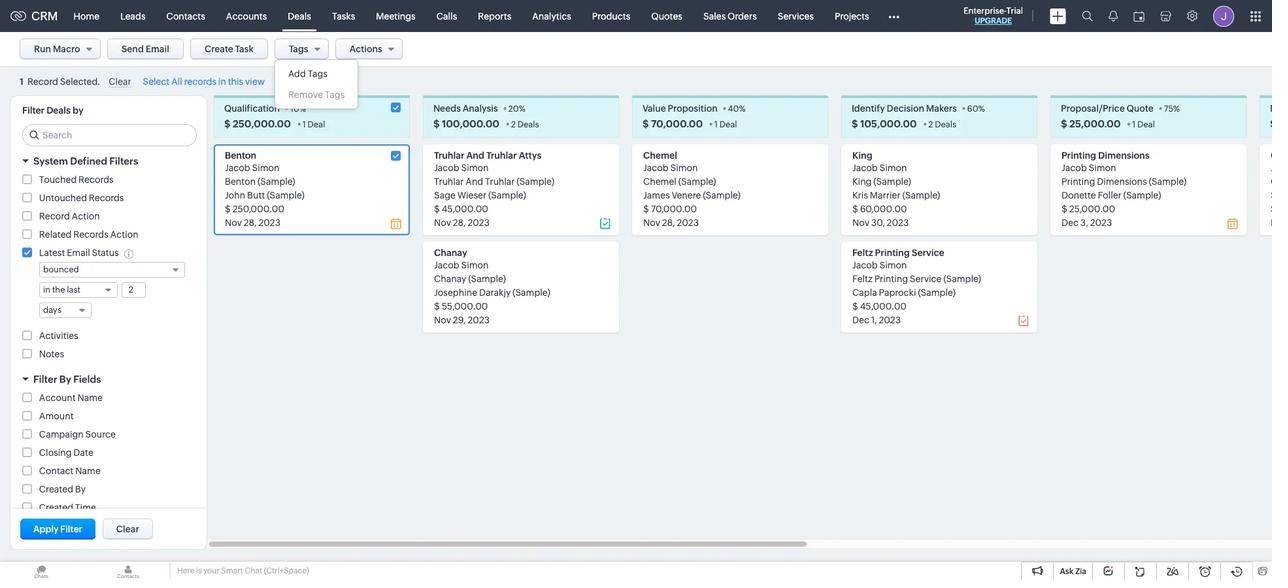 Task type: vqa. For each thing, say whether or not it's contained in the screenshot.
Leota
no



Task type: locate. For each thing, give the bounding box(es) containing it.
1 horizontal spatial 2 deals
[[929, 120, 957, 130]]

1 vertical spatial dimensions
[[1098, 177, 1148, 187]]

profile element
[[1206, 0, 1243, 32]]

chemel (sample) link
[[644, 177, 717, 187]]

john butt (sample) link
[[225, 191, 305, 201]]

apply filter
[[33, 525, 82, 535]]

simon inside the benton jacob simon benton (sample) john butt (sample) $ 250,000.00 nov 28, 2023
[[252, 163, 280, 174]]

clear up contacts image
[[116, 525, 139, 535]]

chemel up james
[[644, 177, 677, 187]]

date
[[74, 448, 93, 458]]

and down 100,000.00
[[467, 151, 485, 161]]

0 vertical spatial name
[[78, 393, 103, 403]]

1 % from the left
[[300, 104, 306, 114]]

records up the latest email status
[[73, 230, 108, 240]]

2 % from the left
[[519, 104, 526, 114]]

2 2 deals from the left
[[929, 120, 957, 130]]

service up 'feltz printing service (sample)' link
[[912, 248, 945, 259]]

2 king from the top
[[853, 177, 872, 187]]

1 vertical spatial tags
[[308, 69, 328, 79]]

45,000.00 up the 1,
[[861, 302, 907, 312]]

1 vertical spatial 250,000.00
[[233, 204, 285, 215]]

% for $ 25,000.00
[[1174, 104, 1181, 114]]

benton
[[225, 151, 257, 161], [225, 177, 256, 187]]

1 horizontal spatial in
[[218, 77, 226, 87]]

28, down wieser
[[453, 218, 466, 228]]

simon up benton (sample) link
[[252, 163, 280, 174]]

0 vertical spatial created
[[39, 484, 73, 495]]

deals left by
[[47, 106, 71, 116]]

105,000.00
[[861, 119, 917, 130]]

untouched
[[39, 193, 87, 204]]

1 down quote
[[1133, 120, 1136, 130]]

by up account name
[[59, 374, 71, 385]]

deal
[[308, 120, 325, 130], [720, 120, 738, 130], [1138, 120, 1156, 130]]

jacob down chemel link
[[644, 163, 669, 174]]

jacob inside the chemel jacob simon chemel (sample) james venere (sample) $ 70,000.00 nov 28, 2023
[[644, 163, 669, 174]]

0 vertical spatial 25,000.00
[[1070, 119, 1121, 130]]

printing dimensions link
[[1062, 151, 1150, 161]]

jacob down chanay link
[[434, 261, 460, 271]]

% right proposition
[[739, 104, 746, 114]]

tags right the add
[[308, 69, 328, 79]]

dimensions
[[1099, 151, 1150, 161], [1098, 177, 1148, 187]]

identify
[[852, 104, 886, 114]]

josephine darakjy (sample) link
[[434, 288, 551, 298]]

fields
[[73, 374, 101, 385]]

tags right remove
[[325, 90, 345, 100]]

0 horizontal spatial email
[[67, 248, 90, 259]]

25,000.00 inside the printing dimensions jacob simon printing dimensions (sample) donette foller (sample) $ 25,000.00 dec 3, 2023
[[1070, 204, 1116, 215]]

28, down butt
[[244, 218, 257, 228]]

run
[[34, 44, 51, 54]]

records down the defined
[[79, 175, 114, 185]]

email
[[146, 44, 169, 54], [67, 248, 90, 259]]

deals left tasks
[[288, 11, 311, 21]]

jacob up capla
[[853, 261, 878, 271]]

simon inside the printing dimensions jacob simon printing dimensions (sample) donette foller (sample) $ 25,000.00 dec 3, 2023
[[1089, 163, 1117, 174]]

1 horizontal spatial by
[[75, 484, 86, 495]]

chemel jacob simon chemel (sample) james venere (sample) $ 70,000.00 nov 28, 2023
[[644, 151, 741, 228]]

$ down identify at the top of the page
[[852, 119, 859, 130]]

1 vertical spatial action
[[110, 230, 138, 240]]

(sample) right darakjy
[[513, 288, 551, 298]]

1 vertical spatial 25,000.00
[[1070, 204, 1116, 215]]

2 vertical spatial records
[[73, 230, 108, 240]]

josephine
[[434, 288, 478, 298]]

2023 inside king jacob simon king (sample) kris marrier (sample) $ 60,000.00 nov 30, 2023
[[887, 218, 909, 228]]

3 % from the left
[[739, 104, 746, 114]]

% down remove
[[300, 104, 306, 114]]

jacob up donette
[[1062, 163, 1088, 174]]

deal for $ 250,000.00
[[308, 120, 325, 130]]

1 deal down '40'
[[715, 120, 738, 130]]

2 250,000.00 from the top
[[233, 204, 285, 215]]

record
[[27, 77, 58, 87]]

nov inside "chanay jacob simon chanay (sample) josephine darakjy (sample) $ 55,000.00 nov 29, 2023"
[[434, 315, 451, 326]]

0 vertical spatial 250,000.00
[[233, 119, 291, 130]]

jacob inside king jacob simon king (sample) kris marrier (sample) $ 60,000.00 nov 30, 2023
[[853, 163, 878, 174]]

0 horizontal spatial 1 deal
[[303, 120, 325, 130]]

1 vertical spatial clear
[[116, 525, 139, 535]]

chemel link
[[644, 151, 678, 161]]

1 horizontal spatial 2
[[929, 120, 934, 130]]

truhlar
[[434, 151, 465, 161], [487, 151, 517, 161], [434, 177, 464, 187], [485, 177, 515, 187]]

0 horizontal spatial 45,000.00
[[442, 204, 489, 215]]

email inside button
[[146, 44, 169, 54]]

simon up the chemel (sample) link
[[671, 163, 698, 174]]

meetings
[[376, 11, 416, 21]]

1 vertical spatial benton
[[225, 177, 256, 187]]

jacob inside the benton jacob simon benton (sample) john butt (sample) $ 250,000.00 nov 28, 2023
[[225, 163, 250, 174]]

% right analysis
[[519, 104, 526, 114]]

2 down 20
[[511, 120, 516, 130]]

in left the
[[43, 285, 50, 295]]

0 horizontal spatial dec
[[853, 315, 870, 326]]

feltz up capla
[[853, 274, 873, 285]]

2 chanay from the top
[[434, 274, 467, 285]]

1 horizontal spatial email
[[146, 44, 169, 54]]

1 benton from the top
[[225, 151, 257, 161]]

2 deals down 20 %
[[511, 120, 539, 130]]

2 horizontal spatial 28,
[[662, 218, 675, 228]]

0 vertical spatial action
[[72, 211, 100, 222]]

feltz printing service link
[[853, 248, 945, 259]]

benton up benton (sample) link
[[225, 151, 257, 161]]

1 2 deals from the left
[[511, 120, 539, 130]]

0 vertical spatial chanay
[[434, 248, 467, 259]]

filter down record
[[22, 106, 45, 116]]

(sample) up james venere (sample) link
[[679, 177, 717, 187]]

john
[[225, 191, 245, 201]]

simon down printing dimensions link
[[1089, 163, 1117, 174]]

0 vertical spatial filter
[[22, 106, 45, 116]]

$ 25,000.00
[[1062, 119, 1121, 130]]

1 feltz from the top
[[853, 248, 874, 259]]

45,000.00 down wieser
[[442, 204, 489, 215]]

dec inside the printing dimensions jacob simon printing dimensions (sample) donette foller (sample) $ 25,000.00 dec 3, 2023
[[1062, 218, 1079, 228]]

contact
[[39, 466, 74, 477]]

2023 right 29,
[[468, 315, 490, 326]]

nov for chanay jacob simon chanay (sample) josephine darakjy (sample) $ 55,000.00 nov 29, 2023
[[434, 315, 451, 326]]

create menu element
[[1043, 0, 1075, 32]]

2 created from the top
[[39, 503, 73, 513]]

1 horizontal spatial 45,000.00
[[861, 302, 907, 312]]

75
[[1165, 104, 1174, 114]]

run macro button
[[20, 39, 100, 60]]

2023 down venere
[[677, 218, 699, 228]]

1 deal down quote
[[1133, 120, 1156, 130]]

$ inside feltz printing service jacob simon feltz printing service (sample) capla paprocki (sample) $ 45,000.00 dec 1, 2023
[[853, 302, 859, 312]]

deal down '40'
[[720, 120, 738, 130]]

1 vertical spatial 45,000.00
[[861, 302, 907, 312]]

(sample) right venere
[[703, 191, 741, 201]]

zia
[[1076, 568, 1087, 577]]

250,000.00
[[233, 119, 291, 130], [233, 204, 285, 215]]

1 vertical spatial by
[[75, 484, 86, 495]]

truhlar up sage
[[434, 177, 464, 187]]

deals down makers
[[935, 120, 957, 130]]

chanay (sample) link
[[434, 274, 506, 285]]

45,000.00 inside truhlar and truhlar attys jacob simon truhlar and truhlar (sample) sage wieser (sample) $ 45,000.00 nov 28, 2023
[[442, 204, 489, 215]]

simon inside king jacob simon king (sample) kris marrier (sample) $ 60,000.00 nov 30, 2023
[[880, 163, 908, 174]]

created down created by
[[39, 503, 73, 513]]

created for created by
[[39, 484, 73, 495]]

filter up account
[[33, 374, 57, 385]]

tags for add
[[308, 69, 328, 79]]

1 2 from the left
[[511, 120, 516, 130]]

2023 right the 1,
[[879, 315, 901, 326]]

1 vertical spatial in
[[43, 285, 50, 295]]

tags up the add
[[289, 44, 309, 54]]

% for $ 70,000.00
[[739, 104, 746, 114]]

0 vertical spatial records
[[79, 175, 114, 185]]

4 % from the left
[[979, 104, 986, 114]]

filter
[[22, 106, 45, 116], [33, 374, 57, 385], [60, 525, 82, 535]]

25,000.00
[[1070, 119, 1121, 130], [1070, 204, 1116, 215]]

1 for $ 25,000.00
[[1133, 120, 1136, 130]]

1 horizontal spatial 1 deal
[[715, 120, 738, 130]]

deals inside 'link'
[[288, 11, 311, 21]]

2 horizontal spatial 1 deal
[[1133, 120, 1156, 130]]

chemel up the chemel (sample) link
[[644, 151, 678, 161]]

records for related
[[73, 230, 108, 240]]

100,000.00
[[442, 119, 500, 130]]

None text field
[[122, 283, 145, 297]]

touched
[[39, 175, 77, 185]]

$ down sage
[[434, 204, 440, 215]]

created by
[[39, 484, 86, 495]]

(sample) up capla paprocki (sample) link
[[944, 274, 982, 285]]

75 %
[[1165, 104, 1181, 114]]

2 2 from the left
[[929, 120, 934, 130]]

2 28, from the left
[[453, 218, 466, 228]]

proposition
[[668, 104, 718, 114]]

1 deal from the left
[[308, 120, 325, 130]]

1 chanay from the top
[[434, 248, 467, 259]]

0 vertical spatial 45,000.00
[[442, 204, 489, 215]]

in inside field
[[43, 285, 50, 295]]

created time
[[39, 503, 96, 513]]

0 horizontal spatial 28,
[[244, 218, 257, 228]]

latest
[[39, 248, 65, 259]]

1 left record
[[20, 77, 24, 87]]

$ down james
[[644, 204, 649, 215]]

10 %
[[290, 104, 306, 114]]

2 25,000.00 from the top
[[1070, 204, 1116, 215]]

0 vertical spatial feltz
[[853, 248, 874, 259]]

$ inside king jacob simon king (sample) kris marrier (sample) $ 60,000.00 nov 30, 2023
[[853, 204, 859, 215]]

1 deal for 25,000.00
[[1133, 120, 1156, 130]]

70,000.00 inside the chemel jacob simon chemel (sample) james venere (sample) $ 70,000.00 nov 28, 2023
[[651, 204, 697, 215]]

by inside dropdown button
[[59, 374, 71, 385]]

nov left 30,
[[853, 218, 870, 228]]

records
[[79, 175, 114, 185], [89, 193, 124, 204], [73, 230, 108, 240]]

jacob up sage
[[434, 163, 460, 174]]

1 vertical spatial chemel
[[644, 177, 677, 187]]

0 vertical spatial clear
[[109, 77, 131, 87]]

$ inside the benton jacob simon benton (sample) john butt (sample) $ 250,000.00 nov 28, 2023
[[225, 204, 231, 215]]

(sample) up josephine darakjy (sample) "link" in the left of the page
[[469, 274, 506, 285]]

filter down created time
[[60, 525, 82, 535]]

10
[[290, 104, 300, 114]]

1 horizontal spatial deal
[[720, 120, 738, 130]]

60,000.00
[[861, 204, 908, 215]]

28, inside the benton jacob simon benton (sample) john butt (sample) $ 250,000.00 nov 28, 2023
[[244, 218, 257, 228]]

2023 inside feltz printing service jacob simon feltz printing service (sample) capla paprocki (sample) $ 45,000.00 dec 1, 2023
[[879, 315, 901, 326]]

signals image
[[1109, 10, 1119, 22]]

2023 right 30,
[[887, 218, 909, 228]]

dec
[[1062, 218, 1079, 228], [853, 315, 870, 326]]

create task button
[[190, 39, 268, 60]]

created down contact
[[39, 484, 73, 495]]

truhlar up truhlar and truhlar (sample) link
[[487, 151, 517, 161]]

needs analysis
[[434, 104, 498, 114]]

dec left the 1,
[[853, 315, 870, 326]]

0 vertical spatial email
[[146, 44, 169, 54]]

nov inside king jacob simon king (sample) kris marrier (sample) $ 60,000.00 nov 30, 2023
[[853, 218, 870, 228]]

2 vertical spatial filter
[[60, 525, 82, 535]]

(sample) down 'feltz printing service (sample)' link
[[919, 288, 956, 298]]

1 down 10 %
[[303, 120, 306, 130]]

2 1 deal from the left
[[715, 120, 738, 130]]

decision
[[887, 104, 925, 114]]

1 vertical spatial email
[[67, 248, 90, 259]]

28, for chemel jacob simon chemel (sample) james venere (sample) $ 70,000.00 nov 28, 2023
[[662, 218, 675, 228]]

$ inside the chemel jacob simon chemel (sample) james venere (sample) $ 70,000.00 nov 28, 2023
[[644, 204, 649, 215]]

feltz printing service jacob simon feltz printing service (sample) capla paprocki (sample) $ 45,000.00 dec 1, 2023
[[853, 248, 982, 326]]

add tags
[[288, 69, 328, 79]]

benton link
[[225, 151, 257, 161]]

0 horizontal spatial by
[[59, 374, 71, 385]]

in the last
[[43, 285, 81, 295]]

1 vertical spatial king
[[853, 177, 872, 187]]

3 deal from the left
[[1138, 120, 1156, 130]]

jacob inside feltz printing service jacob simon feltz printing service (sample) capla paprocki (sample) $ 45,000.00 dec 1, 2023
[[853, 261, 878, 271]]

28, inside the chemel jacob simon chemel (sample) james venere (sample) $ 70,000.00 nov 28, 2023
[[662, 218, 675, 228]]

apply filter button
[[20, 520, 95, 540]]

system
[[33, 156, 68, 167]]

0 horizontal spatial 2
[[511, 120, 516, 130]]

filter inside dropdown button
[[33, 374, 57, 385]]

0 horizontal spatial in
[[43, 285, 50, 295]]

1 horizontal spatial dec
[[1062, 218, 1079, 228]]

dec inside feltz printing service jacob simon feltz printing service (sample) capla paprocki (sample) $ 45,000.00 dec 1, 2023
[[853, 315, 870, 326]]

printing up "paprocki"
[[875, 274, 909, 285]]

quote
[[1127, 104, 1154, 114]]

accounts link
[[216, 0, 278, 32]]

2023 right 3, at right
[[1091, 218, 1113, 228]]

1 deal down 10 %
[[303, 120, 325, 130]]

send email button
[[107, 39, 184, 60]]

0 vertical spatial benton
[[225, 151, 257, 161]]

2 deal from the left
[[720, 120, 738, 130]]

$ down john
[[225, 204, 231, 215]]

0 vertical spatial dec
[[1062, 218, 1079, 228]]

0 horizontal spatial 2 deals
[[511, 120, 539, 130]]

0 vertical spatial 70,000.00
[[651, 119, 703, 130]]

name down 'fields'
[[78, 393, 103, 403]]

1 vertical spatial feltz
[[853, 274, 873, 285]]

2 70,000.00 from the top
[[651, 204, 697, 215]]

calendar image
[[1134, 11, 1145, 21]]

25,000.00 down proposal/price
[[1070, 119, 1121, 130]]

quotes
[[652, 11, 683, 21]]

paprocki
[[880, 288, 917, 298]]

projects
[[835, 11, 870, 21]]

2 horizontal spatial deal
[[1138, 120, 1156, 130]]

28, for benton jacob simon benton (sample) john butt (sample) $ 250,000.00 nov 28, 2023
[[244, 218, 257, 228]]

contacts image
[[87, 563, 169, 581]]

deal down quote
[[1138, 120, 1156, 130]]

1 1 deal from the left
[[303, 120, 325, 130]]

calls link
[[426, 0, 468, 32]]

0 vertical spatial chemel
[[644, 151, 678, 161]]

by up time
[[75, 484, 86, 495]]

0 horizontal spatial deal
[[308, 120, 325, 130]]

2023 down sage wieser (sample) link
[[468, 218, 490, 228]]

contacts
[[167, 11, 205, 21]]

marrier
[[870, 191, 901, 201]]

$ inside truhlar and truhlar attys jacob simon truhlar and truhlar (sample) sage wieser (sample) $ 45,000.00 nov 28, 2023
[[434, 204, 440, 215]]

run macro
[[34, 44, 80, 54]]

250,000.00 down 'qualification'
[[233, 119, 291, 130]]

2023 down john butt (sample) link
[[259, 218, 281, 228]]

filter inside button
[[60, 525, 82, 535]]

0 vertical spatial by
[[59, 374, 71, 385]]

record action
[[39, 211, 100, 222]]

by for created
[[75, 484, 86, 495]]

1 vertical spatial records
[[89, 193, 124, 204]]

in left this
[[218, 77, 226, 87]]

% right quote
[[1174, 104, 1181, 114]]

1 28, from the left
[[244, 218, 257, 228]]

nov inside the chemel jacob simon chemel (sample) james venere (sample) $ 70,000.00 nov 28, 2023
[[644, 218, 661, 228]]

$ 105,000.00
[[852, 119, 917, 130]]

1 horizontal spatial action
[[110, 230, 138, 240]]

simon up 'chanay (sample)' link at the top of the page
[[462, 261, 489, 271]]

1 vertical spatial name
[[75, 466, 101, 477]]

1 vertical spatial chanay
[[434, 274, 467, 285]]

1 for $ 250,000.00
[[303, 120, 306, 130]]

1 vertical spatial 70,000.00
[[651, 204, 697, 215]]

1 vertical spatial created
[[39, 503, 73, 513]]

simon inside truhlar and truhlar attys jacob simon truhlar and truhlar (sample) sage wieser (sample) $ 45,000.00 nov 28, 2023
[[462, 163, 489, 174]]

(sample) down attys
[[517, 177, 555, 187]]

5 % from the left
[[1174, 104, 1181, 114]]

1 vertical spatial filter
[[33, 374, 57, 385]]

identify decision makers
[[852, 104, 958, 114]]

3 28, from the left
[[662, 218, 675, 228]]

2 deals
[[511, 120, 539, 130], [929, 120, 957, 130]]

$ down kris
[[853, 204, 859, 215]]

$ down capla
[[853, 302, 859, 312]]

2 vertical spatial tags
[[325, 90, 345, 100]]

2023 inside "chanay jacob simon chanay (sample) josephine darakjy (sample) $ 55,000.00 nov 29, 2023"
[[468, 315, 490, 326]]

tags for remove
[[325, 90, 345, 100]]

nov inside truhlar and truhlar attys jacob simon truhlar and truhlar (sample) sage wieser (sample) $ 45,000.00 nov 28, 2023
[[434, 218, 451, 228]]

%
[[300, 104, 306, 114], [519, 104, 526, 114], [739, 104, 746, 114], [979, 104, 986, 114], [1174, 104, 1181, 114]]

1 vertical spatial dec
[[853, 315, 870, 326]]

darakjy
[[479, 288, 511, 298]]

0 vertical spatial king
[[853, 151, 873, 161]]

chanay up 'chanay (sample)' link at the top of the page
[[434, 248, 467, 259]]

venere
[[672, 191, 701, 201]]

jacob down king link
[[853, 163, 878, 174]]

capla
[[853, 288, 878, 298]]

contacts link
[[156, 0, 216, 32]]

simon down truhlar and truhlar attys link
[[462, 163, 489, 174]]

1 created from the top
[[39, 484, 73, 495]]

records down the touched records
[[89, 193, 124, 204]]

1 deal
[[303, 120, 325, 130], [715, 120, 738, 130], [1133, 120, 1156, 130]]

25,000.00 up 3, at right
[[1070, 204, 1116, 215]]

nov down john
[[225, 218, 242, 228]]

1 horizontal spatial 28,
[[453, 218, 466, 228]]

printing dimensions (sample) link
[[1062, 177, 1187, 187]]

3 1 deal from the left
[[1133, 120, 1156, 130]]

chanay jacob simon chanay (sample) josephine darakjy (sample) $ 55,000.00 nov 29, 2023
[[434, 248, 551, 326]]

nov inside the benton jacob simon benton (sample) john butt (sample) $ 250,000.00 nov 28, 2023
[[225, 218, 242, 228]]

dimensions up printing dimensions (sample) link
[[1099, 151, 1150, 161]]

chanay up josephine
[[434, 274, 467, 285]]

$ 250,000.00
[[224, 119, 291, 130]]

profile image
[[1214, 6, 1235, 26]]

250,000.00 down butt
[[233, 204, 285, 215]]

nov for king jacob simon king (sample) kris marrier (sample) $ 60,000.00 nov 30, 2023
[[853, 218, 870, 228]]

and up wieser
[[466, 177, 484, 187]]

0 vertical spatial and
[[467, 151, 485, 161]]

truhlar up sage wieser (sample) link
[[485, 177, 515, 187]]

(sample)
[[258, 177, 296, 187], [517, 177, 555, 187], [679, 177, 717, 187], [874, 177, 912, 187], [1150, 177, 1187, 187], [267, 191, 305, 201], [489, 191, 526, 201], [703, 191, 741, 201], [903, 191, 941, 201], [1124, 191, 1162, 201], [469, 274, 506, 285], [944, 274, 982, 285], [513, 288, 551, 298], [919, 288, 956, 298]]

simon up king (sample) link
[[880, 163, 908, 174]]

tasks
[[332, 11, 355, 21]]



Task type: describe. For each thing, give the bounding box(es) containing it.
your
[[203, 567, 220, 576]]

2023 inside truhlar and truhlar attys jacob simon truhlar and truhlar (sample) sage wieser (sample) $ 45,000.00 nov 28, 2023
[[468, 218, 490, 228]]

(sample) down printing dimensions (sample) link
[[1124, 191, 1162, 201]]

projects link
[[825, 0, 880, 32]]

system defined filters button
[[10, 150, 207, 173]]

tasks link
[[322, 0, 366, 32]]

products link
[[582, 0, 641, 32]]

1,
[[872, 315, 878, 326]]

email for latest
[[67, 248, 90, 259]]

1 vertical spatial and
[[466, 177, 484, 187]]

2 for $ 100,000.00
[[511, 120, 516, 130]]

$ down value at the top right
[[643, 119, 649, 130]]

remove
[[288, 90, 323, 100]]

by
[[73, 106, 84, 116]]

name for account name
[[78, 393, 103, 403]]

create task
[[205, 44, 254, 54]]

search image
[[1083, 10, 1094, 22]]

deal for $ 25,000.00
[[1138, 120, 1156, 130]]

contact name
[[39, 466, 101, 477]]

filter by fields
[[33, 374, 101, 385]]

$ down proposal/price
[[1062, 119, 1068, 130]]

filter for filter deals by
[[22, 106, 45, 116]]

by for filter
[[59, 374, 71, 385]]

2 feltz from the top
[[853, 274, 873, 285]]

Other Modules field
[[880, 6, 908, 26]]

1 70,000.00 from the top
[[651, 119, 703, 130]]

nov for benton jacob simon benton (sample) john butt (sample) $ 250,000.00 nov 28, 2023
[[225, 218, 242, 228]]

smart
[[221, 567, 243, 576]]

quotes link
[[641, 0, 693, 32]]

proposal/price
[[1062, 104, 1126, 114]]

1 vertical spatial service
[[910, 274, 942, 285]]

crm
[[31, 9, 58, 23]]

bounced field
[[39, 262, 185, 278]]

(sample) up donette foller (sample) link
[[1150, 177, 1187, 187]]

% for $ 105,000.00
[[979, 104, 986, 114]]

jacob inside "chanay jacob simon chanay (sample) josephine darakjy (sample) $ 55,000.00 nov 29, 2023"
[[434, 261, 460, 271]]

$ inside the printing dimensions jacob simon printing dimensions (sample) donette foller (sample) $ 25,000.00 dec 3, 2023
[[1062, 204, 1068, 215]]

(sample) up john butt (sample) link
[[258, 177, 296, 187]]

add
[[288, 69, 306, 79]]

latest email status
[[39, 248, 119, 259]]

send email
[[121, 44, 169, 54]]

(sample) up kris marrier (sample) link
[[874, 177, 912, 187]]

0 vertical spatial in
[[218, 77, 226, 87]]

nov for chemel jacob simon chemel (sample) james venere (sample) $ 70,000.00 nov 28, 2023
[[644, 218, 661, 228]]

leads
[[120, 11, 146, 21]]

kris marrier (sample) link
[[853, 191, 941, 201]]

reports
[[478, 11, 512, 21]]

2023 inside the printing dimensions jacob simon printing dimensions (sample) donette foller (sample) $ 25,000.00 dec 3, 2023
[[1091, 218, 1113, 228]]

sales orders link
[[693, 0, 768, 32]]

foller
[[1099, 191, 1122, 201]]

value
[[643, 104, 666, 114]]

1 for $ 70,000.00
[[715, 120, 718, 130]]

printing down 30,
[[876, 248, 910, 259]]

simon inside "chanay jacob simon chanay (sample) josephine darakjy (sample) $ 55,000.00 nov 29, 2023"
[[462, 261, 489, 271]]

deal for $ 70,000.00
[[720, 120, 738, 130]]

name for contact name
[[75, 466, 101, 477]]

remove tags
[[288, 90, 345, 100]]

all
[[172, 77, 182, 87]]

1 king from the top
[[853, 151, 873, 161]]

days field
[[39, 303, 92, 318]]

0 vertical spatial tags
[[289, 44, 309, 54]]

defined
[[70, 156, 107, 167]]

28, inside truhlar and truhlar attys jacob simon truhlar and truhlar (sample) sage wieser (sample) $ 45,000.00 nov 28, 2023
[[453, 218, 466, 228]]

system defined filters
[[33, 156, 138, 167]]

related
[[39, 230, 72, 240]]

the
[[52, 285, 65, 295]]

(sample) down truhlar and truhlar (sample) link
[[489, 191, 526, 201]]

status
[[92, 248, 119, 259]]

james venere (sample) link
[[644, 191, 741, 201]]

attys
[[519, 151, 542, 161]]

account
[[39, 393, 76, 403]]

in the last field
[[39, 282, 118, 298]]

records for untouched
[[89, 193, 124, 204]]

$ down needs
[[434, 119, 440, 130]]

kris
[[853, 191, 869, 201]]

0 vertical spatial dimensions
[[1099, 151, 1150, 161]]

is
[[196, 567, 202, 576]]

jacob inside truhlar and truhlar attys jacob simon truhlar and truhlar (sample) sage wieser (sample) $ 45,000.00 nov 28, 2023
[[434, 163, 460, 174]]

records for touched
[[79, 175, 114, 185]]

2 deals for 100,000.00
[[511, 120, 539, 130]]

orders
[[728, 11, 757, 21]]

2 for $ 105,000.00
[[929, 120, 934, 130]]

filter for filter by fields
[[33, 374, 57, 385]]

55,000.00
[[442, 302, 488, 312]]

wieser
[[458, 191, 487, 201]]

30,
[[872, 218, 886, 228]]

here is your smart chat (ctrl+space)
[[177, 567, 309, 576]]

simon inside feltz printing service jacob simon feltz printing service (sample) capla paprocki (sample) $ 45,000.00 dec 1, 2023
[[880, 261, 908, 271]]

2 deals for 105,000.00
[[929, 120, 957, 130]]

truhlar and truhlar attys link
[[434, 151, 542, 161]]

deals down 20 %
[[518, 120, 539, 130]]

send
[[121, 44, 144, 54]]

simon inside the chemel jacob simon chemel (sample) james venere (sample) $ 70,000.00 nov 28, 2023
[[671, 163, 698, 174]]

printing up donette
[[1062, 177, 1096, 187]]

deals link
[[278, 0, 322, 32]]

$ down 'qualification'
[[224, 119, 231, 130]]

james
[[644, 191, 670, 201]]

capla paprocki (sample) link
[[853, 288, 956, 298]]

sales
[[704, 11, 726, 21]]

proposal/price quote
[[1062, 104, 1154, 114]]

king jacob simon king (sample) kris marrier (sample) $ 60,000.00 nov 30, 2023
[[853, 151, 941, 228]]

home
[[74, 11, 100, 21]]

2023 inside the benton jacob simon benton (sample) john butt (sample) $ 250,000.00 nov 28, 2023
[[259, 218, 281, 228]]

2023 inside the chemel jacob simon chemel (sample) james venere (sample) $ 70,000.00 nov 28, 2023
[[677, 218, 699, 228]]

services
[[778, 11, 814, 21]]

enterprise-
[[964, 6, 1007, 16]]

1 deal for 70,000.00
[[715, 120, 738, 130]]

chats image
[[0, 563, 82, 581]]

create menu image
[[1051, 8, 1067, 24]]

leads link
[[110, 0, 156, 32]]

closing date
[[39, 448, 93, 458]]

donette
[[1062, 191, 1097, 201]]

services link
[[768, 0, 825, 32]]

actions
[[350, 44, 383, 54]]

1 chemel from the top
[[644, 151, 678, 161]]

(sample) right marrier
[[903, 191, 941, 201]]

chanay link
[[434, 248, 467, 259]]

45,000.00 inside feltz printing service jacob simon feltz printing service (sample) capla paprocki (sample) $ 45,000.00 dec 1, 2023
[[861, 302, 907, 312]]

bounced
[[43, 265, 79, 274]]

0 horizontal spatial action
[[72, 211, 100, 222]]

60
[[968, 104, 979, 114]]

created for created time
[[39, 503, 73, 513]]

trial
[[1007, 6, 1024, 16]]

signals element
[[1102, 0, 1126, 32]]

truhlar down "$ 100,000.00"
[[434, 151, 465, 161]]

(sample) down benton (sample) link
[[267, 191, 305, 201]]

butt
[[247, 191, 265, 201]]

1 250,000.00 from the top
[[233, 119, 291, 130]]

makers
[[927, 104, 958, 114]]

search element
[[1075, 0, 1102, 32]]

analytics link
[[522, 0, 582, 32]]

notes
[[39, 349, 64, 360]]

jacob inside the printing dimensions jacob simon printing dimensions (sample) donette foller (sample) $ 25,000.00 dec 3, 2023
[[1062, 163, 1088, 174]]

2 benton from the top
[[225, 177, 256, 187]]

reports link
[[468, 0, 522, 32]]

1 25,000.00 from the top
[[1070, 119, 1121, 130]]

record
[[39, 211, 70, 222]]

29,
[[453, 315, 466, 326]]

% for $ 100,000.00
[[519, 104, 526, 114]]

stageview
[[20, 78, 72, 88]]

analytics
[[533, 11, 572, 21]]

250,000.00 inside the benton jacob simon benton (sample) john butt (sample) $ 250,000.00 nov 28, 2023
[[233, 204, 285, 215]]

sage wieser (sample) link
[[434, 191, 526, 201]]

3,
[[1081, 218, 1089, 228]]

printing dimensions jacob simon printing dimensions (sample) donette foller (sample) $ 25,000.00 dec 3, 2023
[[1062, 151, 1187, 228]]

0 vertical spatial service
[[912, 248, 945, 259]]

2 chemel from the top
[[644, 177, 677, 187]]

1 deal for 250,000.00
[[303, 120, 325, 130]]

$ 100,000.00
[[434, 119, 500, 130]]

printing down $ 25,000.00
[[1062, 151, 1097, 161]]

$ inside "chanay jacob simon chanay (sample) josephine darakjy (sample) $ 55,000.00 nov 29, 2023"
[[434, 302, 440, 312]]

needs
[[434, 104, 461, 114]]

chat
[[245, 567, 262, 576]]

Search text field
[[23, 125, 196, 146]]

email for send
[[146, 44, 169, 54]]



